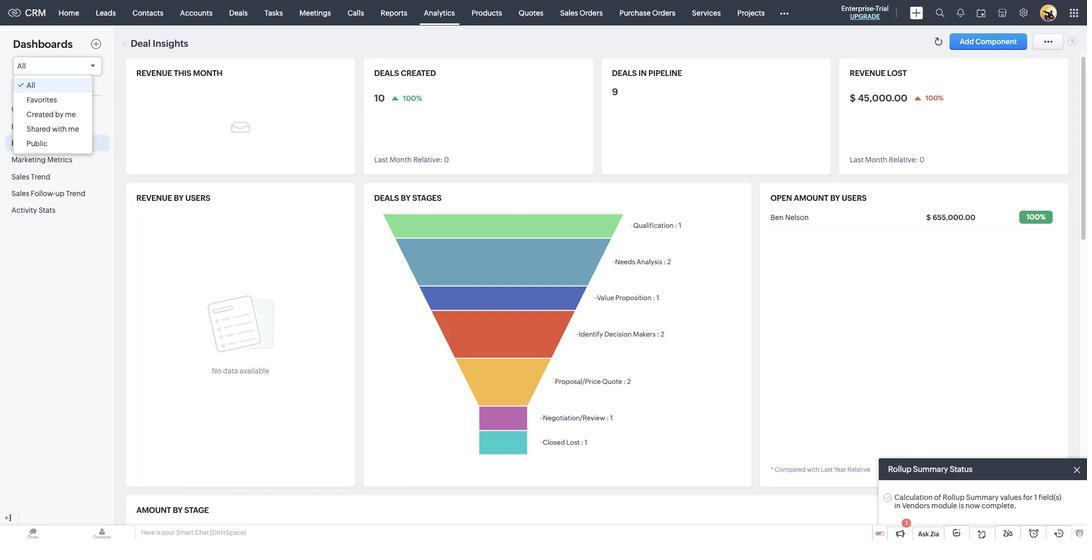 Task type: vqa. For each thing, say whether or not it's contained in the screenshot.
calculation of rollup summary values for 1 field(s) in vendors module is now complete.
yes



Task type: describe. For each thing, give the bounding box(es) containing it.
9
[[612, 86, 618, 97]]

contacts link
[[124, 0, 172, 25]]

$ 45,000.00
[[850, 93, 908, 104]]

all for all field
[[17, 62, 26, 70]]

(ctrl+space)
[[210, 530, 246, 537]]

marketing metrics
[[11, 156, 72, 164]]

analytics inside 'link'
[[424, 9, 455, 17]]

open
[[771, 194, 792, 203]]

of
[[935, 494, 942, 502]]

crm link
[[8, 7, 46, 18]]

lost
[[888, 69, 907, 78]]

smart
[[176, 530, 194, 537]]

vendors
[[902, 502, 930, 510]]

created
[[27, 110, 54, 119]]

enterprise-
[[842, 5, 876, 12]]

1 vertical spatial with
[[807, 467, 820, 474]]

orders for purchase orders
[[652, 9, 676, 17]]

1 horizontal spatial insights
[[153, 38, 188, 49]]

revenue for revenue this month
[[136, 69, 172, 78]]

here
[[141, 530, 155, 537]]

chats image
[[0, 526, 66, 541]]

ben
[[771, 214, 784, 222]]

$ for $ 45,000.00
[[850, 93, 856, 104]]

no data available
[[212, 367, 269, 375]]

is inside calculation of rollup summary values for 1 field(s) in vendors module is now complete.
[[959, 502, 964, 510]]

0 horizontal spatial with
[[52, 125, 67, 133]]

follow-
[[31, 190, 55, 198]]

2 horizontal spatial 100%
[[1027, 213, 1046, 221]]

chat
[[195, 530, 209, 537]]

module
[[932, 502, 958, 510]]

calls link
[[339, 0, 373, 25]]

this
[[174, 69, 191, 78]]

stages
[[412, 194, 442, 203]]

search image
[[936, 8, 945, 17]]

purchase orders
[[620, 9, 676, 17]]

your
[[162, 530, 175, 537]]

available
[[240, 367, 269, 375]]

sales orders
[[560, 9, 603, 17]]

1 vertical spatial analytics
[[30, 122, 61, 131]]

here is your smart chat (ctrl+space)
[[141, 530, 246, 537]]

created
[[401, 69, 436, 78]]

deal insights link
[[5, 135, 109, 152]]

summary inside calculation of rollup summary values for 1 field(s) in vendors module is now complete.
[[966, 494, 999, 502]]

sales for sales trend
[[11, 173, 29, 181]]

0 horizontal spatial amount
[[136, 506, 171, 515]]

orders for sales orders
[[580, 9, 603, 17]]

calculation
[[895, 494, 933, 502]]

lead
[[11, 122, 28, 131]]

stats
[[38, 206, 56, 215]]

home
[[59, 9, 79, 17]]

revenue by users
[[136, 194, 210, 203]]

create menu element
[[904, 0, 930, 25]]

tasks link
[[256, 0, 291, 25]]

org overview
[[11, 105, 58, 114]]

marketing
[[11, 156, 46, 164]]

deals
[[229, 9, 248, 17]]

deals by stages
[[374, 194, 442, 203]]

meetings
[[300, 9, 331, 17]]

deals link
[[221, 0, 256, 25]]

search element
[[930, 0, 951, 26]]

open amount by users
[[771, 194, 867, 203]]

metrics
[[47, 156, 72, 164]]

overview
[[26, 105, 58, 114]]

1 users from the left
[[185, 194, 210, 203]]

contacts image
[[69, 526, 135, 541]]

100% for $ 45,000.00
[[926, 94, 944, 102]]

1 horizontal spatial amount
[[794, 194, 829, 203]]

0 horizontal spatial deal insights
[[11, 139, 56, 147]]

purchase
[[620, 9, 651, 17]]

deals for deals by stages
[[374, 194, 399, 203]]

month
[[193, 69, 223, 78]]

last month relative: 0 for $ 45,000.00
[[850, 156, 925, 164]]

ask
[[918, 531, 929, 538]]

tasks
[[265, 9, 283, 17]]

projects
[[738, 9, 765, 17]]

lead analytics link
[[5, 118, 109, 135]]

favorites
[[27, 96, 57, 104]]

sales trend link
[[5, 168, 109, 185]]

0 vertical spatial rollup
[[888, 465, 912, 474]]

signals image
[[957, 8, 965, 17]]

accounts link
[[172, 0, 221, 25]]

shared
[[27, 125, 51, 133]]

by for stage
[[173, 506, 183, 515]]

activity
[[11, 206, 37, 215]]

revenue this month
[[136, 69, 223, 78]]

compared
[[775, 467, 806, 474]]

rollup summary status
[[888, 465, 973, 474]]

last for $ 45,000.00
[[850, 156, 864, 164]]

me for created by me
[[65, 110, 76, 119]]

profile element
[[1034, 0, 1063, 25]]

accounts
[[180, 9, 213, 17]]

create menu image
[[910, 7, 923, 19]]

1 vertical spatial deal
[[11, 139, 27, 147]]

deals created
[[374, 69, 436, 78]]

no
[[212, 367, 222, 375]]

crm
[[25, 7, 46, 18]]



Task type: locate. For each thing, give the bounding box(es) containing it.
stage
[[184, 506, 209, 515]]

0 vertical spatial insights
[[153, 38, 188, 49]]

field(s)
[[1039, 494, 1062, 502]]

in
[[639, 69, 647, 78]]

lead analytics
[[11, 122, 61, 131]]

analytics link
[[416, 0, 463, 25]]

marketing metrics link
[[5, 152, 109, 168]]

1 vertical spatial insights
[[29, 139, 56, 147]]

created by me
[[27, 110, 76, 119]]

0 horizontal spatial all
[[17, 62, 26, 70]]

home link
[[50, 0, 88, 25]]

1 horizontal spatial last month relative: 0
[[850, 156, 925, 164]]

calculation of rollup summary values for 1 field(s) in vendors module is now complete.
[[895, 494, 1062, 510]]

0 vertical spatial analytics
[[424, 9, 455, 17]]

leads
[[96, 9, 116, 17]]

products link
[[463, 0, 511, 25]]

amount by stage
[[136, 506, 209, 515]]

analytics
[[424, 9, 455, 17], [30, 122, 61, 131]]

is
[[959, 502, 964, 510], [156, 530, 161, 537]]

quotes link
[[511, 0, 552, 25]]

1 horizontal spatial trend
[[66, 190, 85, 198]]

purchase orders link
[[611, 0, 684, 25]]

me right "by"
[[65, 110, 76, 119]]

0 horizontal spatial deal
[[11, 139, 27, 147]]

revenue for revenue lost
[[850, 69, 886, 78]]

insights up revenue this month
[[153, 38, 188, 49]]

revenue for revenue by users
[[136, 194, 172, 203]]

rollup
[[888, 465, 912, 474], [943, 494, 965, 502]]

1 vertical spatial amount
[[136, 506, 171, 515]]

orders left purchase
[[580, 9, 603, 17]]

1 0 from the left
[[444, 156, 449, 164]]

by
[[174, 194, 184, 203], [401, 194, 411, 203], [830, 194, 840, 203], [173, 506, 183, 515]]

1 horizontal spatial last
[[821, 467, 833, 474]]

1 vertical spatial is
[[156, 530, 161, 537]]

up
[[55, 190, 64, 198]]

by for stages
[[401, 194, 411, 203]]

public
[[27, 140, 48, 148]]

rollup inside calculation of rollup summary values for 1 field(s) in vendors module is now complete.
[[943, 494, 965, 502]]

relative:
[[413, 156, 443, 164], [889, 156, 918, 164]]

projects link
[[729, 0, 773, 25]]

sales trend
[[11, 173, 50, 181]]

2 horizontal spatial last
[[850, 156, 864, 164]]

deal insights
[[131, 38, 188, 49], [11, 139, 56, 147]]

0 horizontal spatial trend
[[31, 173, 50, 181]]

1 horizontal spatial $
[[927, 214, 931, 222]]

summary up of
[[913, 465, 948, 474]]

calendar image
[[977, 9, 986, 17]]

me
[[65, 110, 76, 119], [68, 125, 79, 133]]

services link
[[684, 0, 729, 25]]

trial
[[876, 5, 889, 12]]

1 horizontal spatial summary
[[966, 494, 999, 502]]

org
[[11, 105, 25, 114]]

tree containing all
[[14, 76, 92, 154]]

0 horizontal spatial relative:
[[413, 156, 443, 164]]

profile image
[[1041, 4, 1057, 21]]

100%
[[403, 94, 422, 102], [926, 94, 944, 102], [1027, 213, 1046, 221]]

0 horizontal spatial 100%
[[403, 94, 422, 102]]

me for shared with me
[[68, 125, 79, 133]]

0 vertical spatial $
[[850, 93, 856, 104]]

0 horizontal spatial last
[[374, 156, 388, 164]]

0 horizontal spatial month
[[390, 156, 412, 164]]

activity stats
[[11, 206, 56, 215]]

leads link
[[88, 0, 124, 25]]

1 horizontal spatial deal insights
[[131, 38, 188, 49]]

$ for $ 655,000.00
[[927, 214, 931, 222]]

insights down the shared
[[29, 139, 56, 147]]

0 horizontal spatial 1
[[906, 520, 908, 527]]

all down dashboards
[[17, 62, 26, 70]]

2 last month relative: 0 from the left
[[850, 156, 925, 164]]

status
[[950, 465, 973, 474]]

1 relative: from the left
[[413, 156, 443, 164]]

dashboards
[[13, 38, 73, 50]]

values
[[1001, 494, 1022, 502]]

sales follow-up trend link
[[5, 185, 109, 202]]

0 horizontal spatial is
[[156, 530, 161, 537]]

$ 655,000.00
[[927, 214, 976, 222]]

2 0 from the left
[[920, 156, 925, 164]]

$
[[850, 93, 856, 104], [927, 214, 931, 222]]

all up favorites
[[27, 81, 35, 90]]

100% for 10
[[403, 94, 422, 102]]

1 horizontal spatial with
[[807, 467, 820, 474]]

None button
[[950, 33, 1028, 50]]

0
[[444, 156, 449, 164], [920, 156, 925, 164]]

1 vertical spatial all
[[27, 81, 35, 90]]

0 for 10
[[444, 156, 449, 164]]

2 vertical spatial sales
[[11, 190, 29, 198]]

with
[[52, 125, 67, 133], [807, 467, 820, 474]]

0 for $ 45,000.00
[[920, 156, 925, 164]]

0 horizontal spatial last month relative: 0
[[374, 156, 449, 164]]

products
[[472, 9, 502, 17]]

*
[[771, 467, 774, 474]]

meetings link
[[291, 0, 339, 25]]

relative: for $ 45,000.00
[[889, 156, 918, 164]]

trend down marketing metrics
[[31, 173, 50, 181]]

1 last month relative: 0 from the left
[[374, 156, 449, 164]]

in
[[895, 502, 901, 510]]

0 horizontal spatial 0
[[444, 156, 449, 164]]

10
[[374, 93, 385, 104]]

0 vertical spatial deal
[[131, 38, 151, 49]]

0 horizontal spatial $
[[850, 93, 856, 104]]

summary left values
[[966, 494, 999, 502]]

amount up here
[[136, 506, 171, 515]]

1 orders from the left
[[580, 9, 603, 17]]

contacts
[[133, 9, 163, 17]]

0 vertical spatial amount
[[794, 194, 829, 203]]

0 vertical spatial me
[[65, 110, 76, 119]]

is left now
[[959, 502, 964, 510]]

calls
[[348, 9, 364, 17]]

deals in pipeline
[[612, 69, 682, 78]]

reports
[[381, 9, 407, 17]]

0 vertical spatial is
[[959, 502, 964, 510]]

1 month from the left
[[390, 156, 412, 164]]

signals element
[[951, 0, 971, 26]]

by for users
[[174, 194, 184, 203]]

1 vertical spatial $
[[927, 214, 931, 222]]

45,000.00
[[858, 93, 908, 104]]

1 horizontal spatial analytics
[[424, 9, 455, 17]]

relative
[[848, 467, 871, 474]]

revenue lost
[[850, 69, 907, 78]]

revenue
[[136, 69, 172, 78], [850, 69, 886, 78], [136, 194, 172, 203]]

ask zia
[[918, 531, 940, 538]]

0 horizontal spatial insights
[[29, 139, 56, 147]]

sales for sales orders
[[560, 9, 578, 17]]

Other Modules field
[[773, 4, 796, 21]]

last
[[374, 156, 388, 164], [850, 156, 864, 164], [821, 467, 833, 474]]

1 vertical spatial trend
[[66, 190, 85, 198]]

sales orders link
[[552, 0, 611, 25]]

deal insights down the shared
[[11, 139, 56, 147]]

complete.
[[982, 502, 1017, 510]]

0 vertical spatial with
[[52, 125, 67, 133]]

1 vertical spatial 1
[[906, 520, 908, 527]]

relative: for 10
[[413, 156, 443, 164]]

rollup up calculation
[[888, 465, 912, 474]]

data
[[223, 367, 238, 375]]

pipeline
[[649, 69, 682, 78]]

1 horizontal spatial all
[[27, 81, 35, 90]]

1 horizontal spatial is
[[959, 502, 964, 510]]

2 users from the left
[[842, 194, 867, 203]]

deal
[[131, 38, 151, 49], [11, 139, 27, 147]]

1 horizontal spatial users
[[842, 194, 867, 203]]

1 down the vendors
[[906, 520, 908, 527]]

0 horizontal spatial rollup
[[888, 465, 912, 474]]

2 relative: from the left
[[889, 156, 918, 164]]

all for tree containing all
[[27, 81, 35, 90]]

with up deal insights link
[[52, 125, 67, 133]]

all inside tree
[[27, 81, 35, 90]]

all
[[17, 62, 26, 70], [27, 81, 35, 90]]

trend right up
[[66, 190, 85, 198]]

All field
[[13, 57, 102, 76]]

1 vertical spatial me
[[68, 125, 79, 133]]

deals left stages
[[374, 194, 399, 203]]

sales for sales follow-up trend
[[11, 190, 29, 198]]

users
[[185, 194, 210, 203], [842, 194, 867, 203]]

1 horizontal spatial orders
[[652, 9, 676, 17]]

1 horizontal spatial deal
[[131, 38, 151, 49]]

Search text field
[[13, 81, 102, 96]]

deals
[[374, 69, 399, 78], [612, 69, 637, 78], [374, 194, 399, 203]]

1 vertical spatial rollup
[[943, 494, 965, 502]]

sales follow-up trend
[[11, 190, 85, 198]]

1 horizontal spatial 100%
[[926, 94, 944, 102]]

rollup right of
[[943, 494, 965, 502]]

1 horizontal spatial rollup
[[943, 494, 965, 502]]

deal down the lead
[[11, 139, 27, 147]]

amount up nelson
[[794, 194, 829, 203]]

* compared with last year relative
[[771, 467, 871, 474]]

1 horizontal spatial 1
[[1035, 494, 1037, 502]]

deal insights down contacts link
[[131, 38, 188, 49]]

month for 10
[[390, 156, 412, 164]]

0 vertical spatial summary
[[913, 465, 948, 474]]

analytics down created
[[30, 122, 61, 131]]

$ left 655,000.00
[[927, 214, 931, 222]]

last month relative: 0 for 10
[[374, 156, 449, 164]]

2 month from the left
[[865, 156, 888, 164]]

shared with me
[[27, 125, 79, 133]]

orders right purchase
[[652, 9, 676, 17]]

deals left in
[[612, 69, 637, 78]]

sales down marketing
[[11, 173, 29, 181]]

2 orders from the left
[[652, 9, 676, 17]]

now
[[966, 502, 981, 510]]

activity stats link
[[5, 202, 109, 219]]

0 horizontal spatial analytics
[[30, 122, 61, 131]]

help image
[[1068, 37, 1077, 46]]

ben nelson
[[771, 214, 809, 222]]

deal down contacts link
[[131, 38, 151, 49]]

0 horizontal spatial users
[[185, 194, 210, 203]]

deals for deals created
[[374, 69, 399, 78]]

analytics right reports link
[[424, 9, 455, 17]]

deals up "10"
[[374, 69, 399, 78]]

0 vertical spatial deal insights
[[131, 38, 188, 49]]

655,000.00
[[933, 214, 976, 222]]

with right "compared"
[[807, 467, 820, 474]]

0 vertical spatial all
[[17, 62, 26, 70]]

1 horizontal spatial relative:
[[889, 156, 918, 164]]

0 horizontal spatial summary
[[913, 465, 948, 474]]

0 horizontal spatial orders
[[580, 9, 603, 17]]

is left your
[[156, 530, 161, 537]]

0 vertical spatial 1
[[1035, 494, 1037, 502]]

quotes
[[519, 9, 544, 17]]

insights
[[153, 38, 188, 49], [29, 139, 56, 147]]

last for 10
[[374, 156, 388, 164]]

me up deal insights link
[[68, 125, 79, 133]]

1 horizontal spatial month
[[865, 156, 888, 164]]

1 vertical spatial summary
[[966, 494, 999, 502]]

deals for deals in pipeline
[[612, 69, 637, 78]]

1 vertical spatial deal insights
[[11, 139, 56, 147]]

0 vertical spatial sales
[[560, 9, 578, 17]]

0 vertical spatial trend
[[31, 173, 50, 181]]

tree
[[14, 76, 92, 154]]

all inside field
[[17, 62, 26, 70]]

1 inside calculation of rollup summary values for 1 field(s) in vendors module is now complete.
[[1035, 494, 1037, 502]]

1 right for
[[1035, 494, 1037, 502]]

month for $ 45,000.00
[[865, 156, 888, 164]]

sales up activity
[[11, 190, 29, 198]]

zia
[[931, 531, 940, 538]]

sales right quotes link
[[560, 9, 578, 17]]

1 horizontal spatial 0
[[920, 156, 925, 164]]

last month relative: 0
[[374, 156, 449, 164], [850, 156, 925, 164]]

1 vertical spatial sales
[[11, 173, 29, 181]]

$ left 45,000.00
[[850, 93, 856, 104]]



